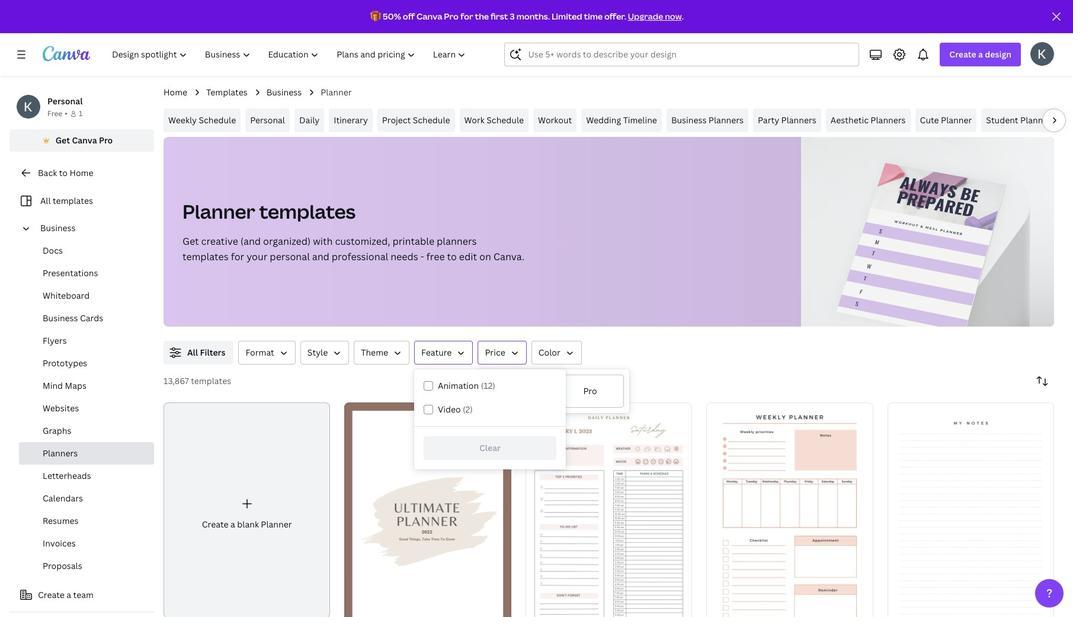 Task type: vqa. For each thing, say whether or not it's contained in the screenshot.
the left "upload"
no



Task type: locate. For each thing, give the bounding box(es) containing it.
for left your
[[231, 250, 244, 263]]

get down •
[[56, 135, 70, 146]]

canva.
[[494, 250, 525, 263]]

templates up with
[[259, 199, 356, 224]]

a for design
[[979, 49, 984, 60]]

all templates link
[[17, 190, 147, 212]]

1 horizontal spatial a
[[231, 519, 235, 530]]

for
[[461, 11, 473, 22], [231, 250, 244, 263]]

1 horizontal spatial home
[[164, 87, 187, 98]]

(12)
[[481, 380, 496, 391]]

to right back on the left of the page
[[59, 167, 68, 178]]

0 horizontal spatial get
[[56, 135, 70, 146]]

1 horizontal spatial schedule
[[413, 114, 450, 126]]

0 vertical spatial pro
[[444, 11, 459, 22]]

business
[[267, 87, 302, 98], [672, 114, 707, 126], [40, 222, 76, 234], [43, 312, 78, 324]]

weekly schedule link
[[164, 108, 241, 132]]

planner right student
[[1021, 114, 1052, 126]]

create a blank planner link
[[164, 403, 330, 617]]

planner up itinerary at the top
[[321, 87, 352, 98]]

1 horizontal spatial personal
[[250, 114, 285, 126]]

business cards link
[[19, 307, 154, 330]]

2 vertical spatial create
[[38, 589, 65, 601]]

planner inside student planner link
[[1021, 114, 1052, 126]]

planner templates
[[183, 199, 356, 224]]

1 schedule from the left
[[199, 114, 236, 126]]

1 horizontal spatial to
[[447, 250, 457, 263]]

schedule down templates link
[[199, 114, 236, 126]]

2 schedule from the left
[[413, 114, 450, 126]]

templates for all templates
[[53, 195, 93, 206]]

0 vertical spatial a
[[979, 49, 984, 60]]

1 horizontal spatial business link
[[267, 86, 302, 99]]

1 vertical spatial canva
[[72, 135, 97, 146]]

2 horizontal spatial create
[[950, 49, 977, 60]]

a
[[979, 49, 984, 60], [231, 519, 235, 530], [67, 589, 71, 601]]

all left filters
[[187, 347, 198, 358]]

for left "the"
[[461, 11, 473, 22]]

price button
[[478, 341, 527, 365]]

business link up personal link in the top of the page
[[267, 86, 302, 99]]

1 vertical spatial all
[[187, 347, 198, 358]]

2 vertical spatial a
[[67, 589, 71, 601]]

to inside get creative (and organized) with customized, printable planners templates for your personal and professional needs - free to edit on canva.
[[447, 250, 457, 263]]

0 horizontal spatial pro
[[99, 135, 113, 146]]

canva
[[417, 11, 443, 22], [72, 135, 97, 146]]

home
[[164, 87, 187, 98], [70, 167, 93, 178]]

a inside dropdown button
[[979, 49, 984, 60]]

back to home
[[38, 167, 93, 178]]

get left creative
[[183, 235, 199, 248]]

business planners
[[672, 114, 744, 126]]

a left the design
[[979, 49, 984, 60]]

0 horizontal spatial schedule
[[199, 114, 236, 126]]

animation
[[438, 380, 479, 391]]

0 vertical spatial create
[[950, 49, 977, 60]]

schedule right work
[[487, 114, 524, 126]]

create left blank on the bottom left of page
[[202, 519, 229, 530]]

0 horizontal spatial all
[[40, 195, 51, 206]]

business link
[[267, 86, 302, 99], [36, 217, 147, 240]]

your
[[247, 250, 268, 263]]

aesthetic planners
[[831, 114, 906, 126]]

all for all templates
[[40, 195, 51, 206]]

canva down "1"
[[72, 135, 97, 146]]

home up weekly
[[164, 87, 187, 98]]

free •
[[47, 108, 68, 119]]

format button
[[239, 341, 296, 365]]

1 vertical spatial get
[[183, 235, 199, 248]]

schedule right 'project'
[[413, 114, 450, 126]]

templates inside get creative (and organized) with customized, printable planners templates for your personal and professional needs - free to edit on canva.
[[183, 250, 229, 263]]

Search search field
[[529, 43, 852, 66]]

1 horizontal spatial canva
[[417, 11, 443, 22]]

all
[[40, 195, 51, 206], [187, 347, 198, 358]]

personal up •
[[47, 95, 83, 107]]

2 horizontal spatial schedule
[[487, 114, 524, 126]]

0 horizontal spatial to
[[59, 167, 68, 178]]

offer.
[[605, 11, 627, 22]]

edit
[[459, 250, 477, 263]]

planner inside cute planner link
[[941, 114, 972, 126]]

(and
[[241, 235, 261, 248]]

months.
[[517, 11, 550, 22]]

planner templates image
[[802, 137, 1055, 327], [837, 163, 1006, 338]]

0 horizontal spatial a
[[67, 589, 71, 601]]

creative
[[201, 235, 238, 248]]

cute planner
[[920, 114, 972, 126]]

home up 'all templates' link
[[70, 167, 93, 178]]

time
[[584, 11, 603, 22]]

pink minimalist weekly planner image
[[707, 403, 874, 617]]

upgrade now button
[[628, 11, 682, 22]]

create down proposals
[[38, 589, 65, 601]]

free
[[427, 250, 445, 263]]

personal link
[[246, 108, 290, 132]]

0 vertical spatial personal
[[47, 95, 83, 107]]

0 vertical spatial get
[[56, 135, 70, 146]]

pink minimalist dated personal daily planner image
[[526, 403, 693, 617]]

1 vertical spatial to
[[447, 250, 457, 263]]

daily
[[299, 114, 320, 126]]

get inside get creative (and organized) with customized, printable planners templates for your personal and professional needs - free to edit on canva.
[[183, 235, 199, 248]]

itinerary link
[[329, 108, 373, 132]]

a for blank
[[231, 519, 235, 530]]

3 schedule from the left
[[487, 114, 524, 126]]

templates down filters
[[191, 375, 231, 387]]

mind maps link
[[19, 375, 154, 397]]

create inside dropdown button
[[950, 49, 977, 60]]

1 vertical spatial pro
[[99, 135, 113, 146]]

printable
[[393, 235, 435, 248]]

create inside button
[[38, 589, 65, 601]]

50%
[[383, 11, 401, 22]]

on
[[480, 250, 491, 263]]

0 horizontal spatial create
[[38, 589, 65, 601]]

a left team
[[67, 589, 71, 601]]

clear
[[480, 442, 501, 454]]

0 horizontal spatial canva
[[72, 135, 97, 146]]

0 horizontal spatial personal
[[47, 95, 83, 107]]

planner right blank on the bottom left of page
[[261, 519, 292, 530]]

all down back on the left of the page
[[40, 195, 51, 206]]

needs
[[391, 250, 418, 263]]

planner up creative
[[183, 199, 255, 224]]

back
[[38, 167, 57, 178]]

canva right 'off'
[[417, 11, 443, 22]]

0 vertical spatial to
[[59, 167, 68, 178]]

presentations link
[[19, 262, 154, 285]]

1 horizontal spatial get
[[183, 235, 199, 248]]

business cards
[[43, 312, 103, 324]]

home link
[[164, 86, 187, 99]]

pro button
[[556, 374, 625, 408]]

personal left daily
[[250, 114, 285, 126]]

theme
[[361, 347, 388, 358]]

planners left party
[[709, 114, 744, 126]]

letterheads
[[43, 470, 91, 481]]

get inside get canva pro button
[[56, 135, 70, 146]]

create left the design
[[950, 49, 977, 60]]

planners right aesthetic
[[871, 114, 906, 126]]

planners for aesthetic planners
[[871, 114, 906, 126]]

docs link
[[19, 240, 154, 262]]

0 horizontal spatial home
[[70, 167, 93, 178]]

wedding
[[586, 114, 621, 126]]

1 vertical spatial business link
[[36, 217, 147, 240]]

None search field
[[505, 43, 860, 66]]

templates down back to home
[[53, 195, 93, 206]]

1 horizontal spatial for
[[461, 11, 473, 22]]

1 vertical spatial for
[[231, 250, 244, 263]]

get canva pro
[[56, 135, 113, 146]]

work
[[465, 114, 485, 126]]

1 horizontal spatial create
[[202, 519, 229, 530]]

1 vertical spatial a
[[231, 519, 235, 530]]

templates down creative
[[183, 250, 229, 263]]

cute planner link
[[916, 108, 977, 132]]

a left blank on the bottom left of page
[[231, 519, 235, 530]]

planners right party
[[782, 114, 817, 126]]

create a design
[[950, 49, 1012, 60]]

all inside button
[[187, 347, 198, 358]]

1 vertical spatial create
[[202, 519, 229, 530]]

0 horizontal spatial for
[[231, 250, 244, 263]]

0 vertical spatial all
[[40, 195, 51, 206]]

2 vertical spatial pro
[[584, 385, 597, 397]]

create
[[950, 49, 977, 60], [202, 519, 229, 530], [38, 589, 65, 601]]

pro
[[444, 11, 459, 22], [99, 135, 113, 146], [584, 385, 597, 397]]

weekly schedule
[[168, 114, 236, 126]]

organized)
[[263, 235, 311, 248]]

🎁 50% off canva pro for the first 3 months. limited time offer. upgrade now .
[[371, 11, 684, 22]]

schedule for project schedule
[[413, 114, 450, 126]]

1 horizontal spatial all
[[187, 347, 198, 358]]

proposals
[[43, 560, 82, 572]]

to down planners
[[447, 250, 457, 263]]

resumes
[[43, 515, 79, 526]]

planner right cute
[[941, 114, 972, 126]]

business link down 'all templates' link
[[36, 217, 147, 240]]

flyers
[[43, 335, 67, 346]]

personal
[[47, 95, 83, 107], [250, 114, 285, 126]]

a inside button
[[67, 589, 71, 601]]

create a blank planner element
[[164, 403, 330, 617]]

templates for 13,867 templates
[[191, 375, 231, 387]]

get for get canva pro
[[56, 135, 70, 146]]

business right timeline
[[672, 114, 707, 126]]

planner inside create a blank planner element
[[261, 519, 292, 530]]

video (2)
[[438, 404, 473, 415]]

2 horizontal spatial a
[[979, 49, 984, 60]]

create a design button
[[940, 43, 1021, 66]]



Task type: describe. For each thing, give the bounding box(es) containing it.
student planner link
[[982, 108, 1057, 132]]

0 vertical spatial for
[[461, 11, 473, 22]]

planners
[[437, 235, 477, 248]]

planners down graphs
[[43, 448, 78, 459]]

all for all filters
[[187, 347, 198, 358]]

templates for planner templates
[[259, 199, 356, 224]]

daily link
[[295, 108, 324, 132]]

letterheads link
[[19, 465, 154, 487]]

1 vertical spatial home
[[70, 167, 93, 178]]

graphs
[[43, 425, 71, 436]]

0 vertical spatial canva
[[417, 11, 443, 22]]

🎁
[[371, 11, 381, 22]]

project schedule
[[382, 114, 450, 126]]

kendall parks image
[[1031, 42, 1055, 66]]

Sort by button
[[1031, 369, 1055, 393]]

3
[[510, 11, 515, 22]]

docs
[[43, 245, 63, 256]]

create a team
[[38, 589, 94, 601]]

a for team
[[67, 589, 71, 601]]

schedule for weekly schedule
[[199, 114, 236, 126]]

templates
[[206, 87, 248, 98]]

filters
[[200, 347, 226, 358]]

1 horizontal spatial pro
[[444, 11, 459, 22]]

prototypes link
[[19, 352, 154, 375]]

for inside get creative (and organized) with customized, printable planners templates for your personal and professional needs - free to edit on canva.
[[231, 250, 244, 263]]

schedule for work schedule
[[487, 114, 524, 126]]

templates link
[[206, 86, 248, 99]]

.
[[682, 11, 684, 22]]

upgrade
[[628, 11, 664, 22]]

all filters button
[[164, 341, 234, 365]]

whiteboard link
[[19, 285, 154, 307]]

invoices
[[43, 538, 76, 549]]

animation (12)
[[438, 380, 496, 391]]

planners for business planners
[[709, 114, 744, 126]]

student
[[987, 114, 1019, 126]]

simple clean minimalist planner image
[[888, 403, 1055, 617]]

0 vertical spatial business link
[[267, 86, 302, 99]]

graphs link
[[19, 420, 154, 442]]

invoices link
[[19, 532, 154, 555]]

project
[[382, 114, 411, 126]]

business up personal link in the top of the page
[[267, 87, 302, 98]]

canva inside button
[[72, 135, 97, 146]]

free
[[47, 108, 62, 119]]

design
[[985, 49, 1012, 60]]

weekly
[[168, 114, 197, 126]]

create for create a blank planner
[[202, 519, 229, 530]]

aesthetic
[[831, 114, 869, 126]]

itinerary
[[334, 114, 368, 126]]

business up flyers
[[43, 312, 78, 324]]

now
[[665, 11, 682, 22]]

elegant planner cover design image
[[345, 403, 512, 617]]

aesthetic planners link
[[826, 108, 911, 132]]

party
[[758, 114, 780, 126]]

resumes link
[[19, 510, 154, 532]]

style button
[[300, 341, 349, 365]]

calendars
[[43, 493, 83, 504]]

mind maps
[[43, 380, 87, 391]]

mind
[[43, 380, 63, 391]]

(2)
[[463, 404, 473, 415]]

get for get creative (and organized) with customized, printable planners templates for your personal and professional needs - free to edit on canva.
[[183, 235, 199, 248]]

1
[[79, 108, 83, 119]]

party planners link
[[754, 108, 822, 132]]

color
[[539, 347, 561, 358]]

workout
[[538, 114, 572, 126]]

0 vertical spatial home
[[164, 87, 187, 98]]

wedding timeline
[[586, 114, 657, 126]]

cute
[[920, 114, 939, 126]]

cards
[[80, 312, 103, 324]]

business up docs
[[40, 222, 76, 234]]

clear button
[[424, 436, 557, 460]]

back to home link
[[9, 161, 154, 185]]

limited
[[552, 11, 583, 22]]

format
[[246, 347, 274, 358]]

project schedule link
[[378, 108, 455, 132]]

all filters
[[187, 347, 226, 358]]

create a team button
[[9, 583, 154, 607]]

1 vertical spatial personal
[[250, 114, 285, 126]]

student planner
[[987, 114, 1052, 126]]

maps
[[65, 380, 87, 391]]

websites
[[43, 403, 79, 414]]

proposals link
[[19, 555, 154, 577]]

presentations
[[43, 267, 98, 279]]

create for create a team
[[38, 589, 65, 601]]

theme button
[[354, 341, 410, 365]]

get canva pro button
[[9, 129, 154, 152]]

0 horizontal spatial business link
[[36, 217, 147, 240]]

workout link
[[534, 108, 577, 132]]

team
[[73, 589, 94, 601]]

create a blank planner
[[202, 519, 292, 530]]

off
[[403, 11, 415, 22]]

first
[[491, 11, 508, 22]]

planners for party planners
[[782, 114, 817, 126]]

•
[[65, 108, 68, 119]]

professional
[[332, 250, 388, 263]]

feature
[[422, 347, 452, 358]]

top level navigation element
[[104, 43, 476, 66]]

2 horizontal spatial pro
[[584, 385, 597, 397]]

with
[[313, 235, 333, 248]]

feature button
[[414, 341, 473, 365]]

create for create a design
[[950, 49, 977, 60]]

wedding timeline link
[[582, 108, 662, 132]]

the
[[475, 11, 489, 22]]



